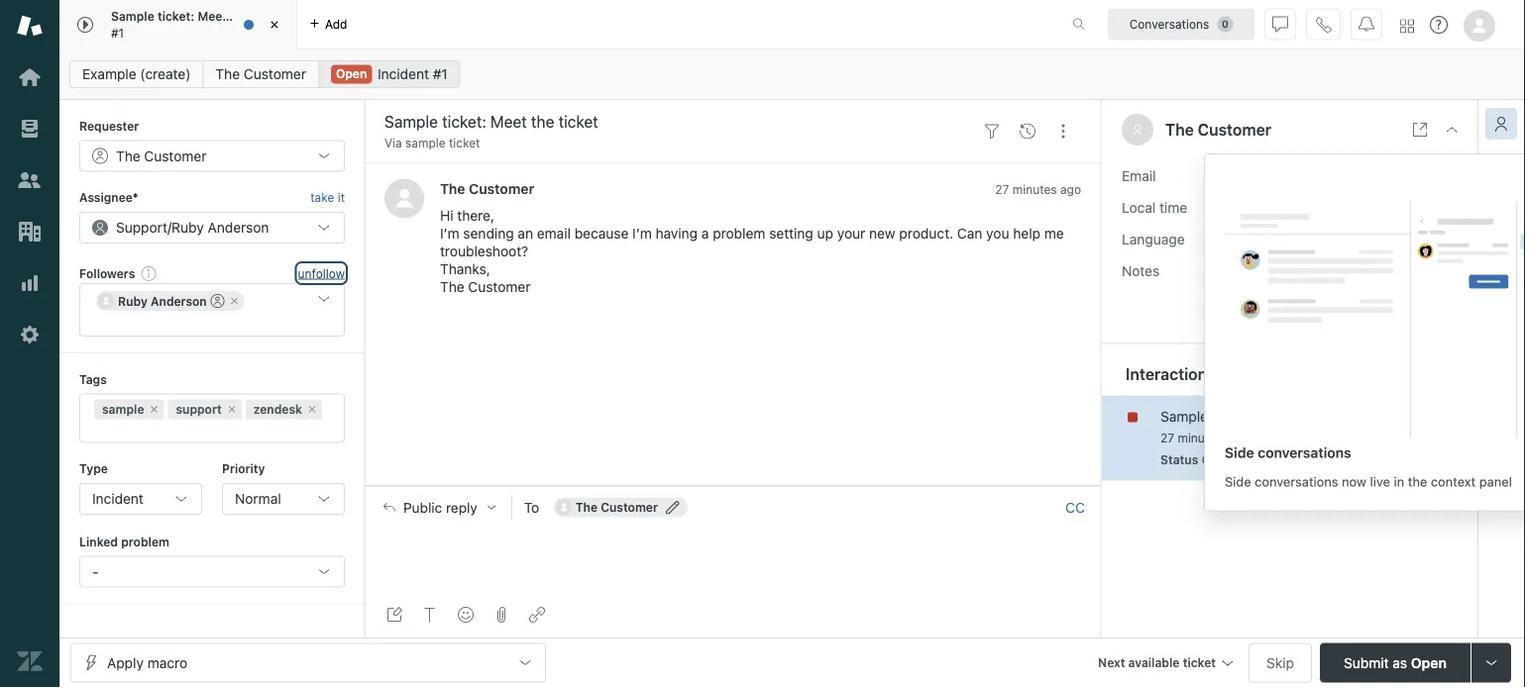 Task type: describe. For each thing, give the bounding box(es) containing it.
local time
[[1122, 199, 1187, 216]]

cst
[[1287, 199, 1314, 216]]

1 vertical spatial remove image
[[306, 404, 318, 416]]

0 horizontal spatial 27
[[995, 182, 1009, 196]]

displays possible ticket submission types image
[[1484, 656, 1500, 671]]

the up time
[[1166, 120, 1194, 139]]

info on adding followers image
[[141, 266, 157, 281]]

add link (cmd k) image
[[529, 608, 545, 623]]

email
[[1122, 168, 1156, 184]]

edit user image
[[666, 501, 680, 515]]

ago inside sample ticket: meet the ticket 27 minutes ago status open
[[1226, 432, 1246, 446]]

the customer up there,
[[440, 180, 534, 197]]

local
[[1122, 199, 1156, 216]]

customer inside hi there, i'm sending an email because i'm having a problem setting up your new product. can you help me troubleshoot? thanks, the customer
[[468, 279, 531, 295]]

states)
[[1316, 231, 1362, 247]]

conversations for side conversations now live in the context panel
[[1255, 475, 1338, 490]]

notifications image
[[1359, 16, 1375, 32]]

zendesk image
[[17, 649, 43, 675]]

customers image
[[17, 167, 43, 193]]

the inside hi there, i'm sending an email because i'm having a problem setting up your new product. can you help me troubleshoot? thanks, the customer
[[440, 279, 464, 295]]

0 horizontal spatial sample
[[102, 403, 144, 417]]

me
[[1044, 225, 1064, 242]]

ticket inside popup button
[[1183, 657, 1216, 670]]

Subject field
[[381, 110, 970, 134]]

get help image
[[1430, 16, 1448, 34]]

organizations image
[[17, 219, 43, 245]]

the for sample ticket: meet the ticket #1
[[230, 10, 249, 23]]

followers element
[[79, 284, 345, 337]]

submit
[[1344, 655, 1389, 671]]

assignee* element
[[79, 212, 345, 244]]

2 vertical spatial open
[[1411, 655, 1447, 671]]

1 vertical spatial the customer link
[[440, 180, 534, 197]]

close image
[[265, 15, 284, 35]]

anderson inside ruby anderson option
[[151, 295, 207, 308]]

english
[[1215, 231, 1261, 247]]

support
[[176, 403, 222, 417]]

27 minutes ago
[[995, 182, 1081, 196]]

incident #1
[[378, 66, 448, 82]]

linked problem
[[79, 535, 169, 549]]

sample ticket: meet the ticket #1
[[111, 10, 285, 40]]

#1 inside the secondary element
[[433, 66, 448, 82]]

customer up there,
[[469, 180, 534, 197]]

(united
[[1265, 231, 1312, 247]]

zendesk support image
[[17, 13, 43, 39]]

an
[[518, 225, 533, 242]]

it
[[338, 191, 345, 205]]

help
[[1013, 225, 1041, 242]]

linked problem element
[[79, 556, 345, 588]]

(create)
[[140, 66, 191, 82]]

thu,
[[1215, 199, 1244, 216]]

0 horizontal spatial ago
[[1060, 182, 1081, 196]]

via
[[385, 136, 402, 150]]

the inside requester element
[[116, 148, 140, 164]]

hide composer image
[[725, 478, 741, 494]]

email button
[[1102, 160, 1478, 192]]

format text image
[[422, 608, 438, 623]]

sending
[[463, 225, 514, 242]]

context
[[1431, 475, 1476, 490]]

cc button
[[1065, 499, 1085, 517]]

up
[[817, 225, 834, 242]]

sample for sample ticket: meet the ticket 27 minutes ago status open
[[1161, 408, 1208, 425]]

example
[[82, 66, 136, 82]]

the up hi
[[440, 180, 465, 197]]

user is an agent image
[[211, 295, 225, 308]]

#1 inside sample ticket: meet the ticket #1
[[111, 26, 124, 40]]

via sample ticket
[[385, 136, 480, 150]]

the customer right customer@example.com icon
[[576, 501, 658, 515]]

having
[[656, 225, 698, 242]]

ticket inside sample ticket: meet the ticket 27 minutes ago status open
[[1316, 408, 1351, 425]]

meet for sample ticket: meet the ticket 27 minutes ago status open
[[1255, 408, 1288, 425]]

conversations for side conversations
[[1258, 445, 1352, 461]]

normal button
[[222, 484, 345, 515]]

close image
[[1444, 122, 1460, 138]]

unfollow
[[298, 267, 345, 280]]

to
[[524, 500, 539, 516]]

time
[[1160, 199, 1187, 216]]

hi there, i'm sending an email because i'm having a problem setting up your new product. can you help me troubleshoot? thanks, the customer
[[440, 208, 1064, 295]]

insert emojis image
[[458, 608, 474, 623]]

the customer inside the secondary element
[[215, 66, 306, 82]]

views image
[[17, 116, 43, 142]]

tab containing sample ticket: meet the ticket
[[59, 0, 297, 50]]

add
[[325, 17, 347, 31]]

rubyanndersson@gmail.com image
[[98, 294, 114, 309]]

zendesk
[[253, 403, 302, 417]]

take
[[310, 191, 334, 205]]

next available ticket button
[[1089, 644, 1241, 686]]

skip button
[[1249, 644, 1312, 683]]

reply
[[446, 500, 477, 516]]

take it button
[[310, 188, 345, 208]]

available
[[1128, 657, 1180, 670]]

ticket right via
[[449, 136, 480, 150]]

product.
[[899, 225, 954, 242]]

/
[[167, 219, 172, 236]]

sample for sample ticket: meet the ticket #1
[[111, 10, 154, 23]]

skip
[[1267, 655, 1294, 671]]

sample ticket: meet the ticket 27 minutes ago status open
[[1161, 408, 1351, 467]]

side for side conversations
[[1225, 445, 1254, 461]]

the right customer@example.com icon
[[576, 501, 598, 515]]

get started image
[[17, 64, 43, 90]]

remove image for support
[[226, 404, 238, 416]]

take it
[[310, 191, 345, 205]]

side conversations now live in the context panel
[[1225, 475, 1512, 490]]

minutes inside sample ticket: meet the ticket 27 minutes ago status open
[[1178, 432, 1222, 446]]

cc
[[1066, 500, 1085, 516]]

english (united states)
[[1215, 231, 1362, 247]]

new
[[869, 225, 896, 242]]

main element
[[0, 0, 59, 688]]

setting
[[769, 225, 814, 242]]

type
[[79, 462, 108, 476]]

open inside the secondary element
[[336, 67, 367, 81]]

the customer link inside the secondary element
[[203, 60, 319, 88]]

example (create) button
[[69, 60, 204, 88]]

1 i'm from the left
[[440, 225, 459, 242]]

you
[[986, 225, 1009, 242]]

2 i'm from the left
[[632, 225, 652, 242]]



Task type: vqa. For each thing, say whether or not it's contained in the screenshot.
right the your
no



Task type: locate. For each thing, give the bounding box(es) containing it.
1 horizontal spatial remove image
[[306, 404, 318, 416]]

add button
[[297, 0, 359, 49]]

open right the as
[[1411, 655, 1447, 671]]

the customer down requester
[[116, 148, 207, 164]]

Add user notes text field
[[1215, 261, 1454, 329]]

open down 27 minutes ago text box
[[1202, 453, 1232, 467]]

unfollow button
[[298, 265, 345, 282]]

customer down thanks,
[[468, 279, 531, 295]]

1 vertical spatial sample
[[102, 403, 144, 417]]

email
[[537, 225, 571, 242]]

1 horizontal spatial the customer link
[[440, 180, 534, 197]]

anderson inside assignee* element
[[208, 219, 269, 236]]

there,
[[457, 208, 495, 224]]

1 vertical spatial meet
[[1255, 408, 1288, 425]]

minutes up help
[[1013, 182, 1057, 196]]

hi
[[440, 208, 453, 224]]

conversations
[[1130, 17, 1209, 31]]

1 side from the top
[[1225, 445, 1254, 461]]

0 horizontal spatial anderson
[[151, 295, 207, 308]]

customer inside the customer link
[[244, 66, 306, 82]]

apply macro
[[107, 655, 187, 671]]

the customer down close image
[[215, 66, 306, 82]]

the left close image
[[230, 10, 249, 23]]

notes
[[1122, 263, 1160, 279]]

customer context image
[[1494, 116, 1509, 132]]

a
[[702, 225, 709, 242]]

0 horizontal spatial sample
[[111, 10, 154, 23]]

ticket:
[[158, 10, 194, 23], [1212, 408, 1251, 425]]

0 horizontal spatial ticket:
[[158, 10, 194, 23]]

customer up / on the top
[[144, 148, 207, 164]]

1 vertical spatial ago
[[1226, 432, 1246, 446]]

anderson left user is an agent image
[[151, 295, 207, 308]]

ticket: inside sample ticket: meet the ticket 27 minutes ago status open
[[1212, 408, 1251, 425]]

1 horizontal spatial sample
[[1161, 408, 1208, 425]]

ruby inside option
[[118, 295, 147, 308]]

side conversations
[[1225, 445, 1352, 461]]

user image
[[1132, 124, 1144, 136], [1134, 125, 1142, 135]]

incident for incident
[[92, 491, 144, 507]]

0 horizontal spatial the
[[230, 10, 249, 23]]

27 minutes ago text field
[[995, 182, 1081, 196]]

sample inside sample ticket: meet the ticket 27 minutes ago status open
[[1161, 408, 1208, 425]]

0 vertical spatial minutes
[[1013, 182, 1057, 196]]

the right in
[[1408, 475, 1427, 490]]

0 vertical spatial ticket:
[[158, 10, 194, 23]]

ticket left add dropdown button at the left top of the page
[[252, 10, 285, 23]]

secondary element
[[59, 55, 1525, 94]]

incident for incident #1
[[378, 66, 429, 82]]

ticket: inside sample ticket: meet the ticket #1
[[158, 10, 194, 23]]

ruby right support
[[172, 219, 204, 236]]

0 horizontal spatial minutes
[[1013, 182, 1057, 196]]

the down requester
[[116, 148, 140, 164]]

0 vertical spatial sample
[[405, 136, 446, 150]]

ruby
[[172, 219, 204, 236], [118, 295, 147, 308]]

1 vertical spatial problem
[[121, 535, 169, 549]]

remove image right the 'support'
[[226, 404, 238, 416]]

1 horizontal spatial ago
[[1226, 432, 1246, 446]]

remove image
[[229, 296, 241, 307], [306, 404, 318, 416]]

meet for sample ticket: meet the ticket #1
[[198, 10, 227, 23]]

1 horizontal spatial 27
[[1161, 432, 1175, 446]]

sample up 27 minutes ago text box
[[1161, 408, 1208, 425]]

thanks,
[[440, 261, 490, 277]]

panel
[[1480, 475, 1512, 490]]

0 horizontal spatial remove image
[[229, 296, 241, 307]]

sample right via
[[405, 136, 446, 150]]

the customer up the thu,
[[1166, 120, 1272, 139]]

side
[[1225, 445, 1254, 461], [1225, 475, 1251, 490]]

reporting image
[[17, 271, 43, 296]]

1 horizontal spatial i'm
[[632, 225, 652, 242]]

0 vertical spatial ago
[[1060, 182, 1081, 196]]

events image
[[1020, 124, 1036, 139]]

now
[[1342, 475, 1367, 490]]

27 up the you
[[995, 182, 1009, 196]]

customer down close image
[[244, 66, 306, 82]]

the
[[230, 10, 249, 23], [1291, 408, 1312, 425], [1408, 475, 1427, 490]]

conversations button
[[1108, 8, 1255, 40]]

0 vertical spatial the
[[230, 10, 249, 23]]

incident
[[378, 66, 429, 82], [92, 491, 144, 507]]

ticket actions image
[[1056, 124, 1071, 139]]

the inside sample ticket: meet the ticket #1
[[230, 10, 249, 23]]

0 vertical spatial sample
[[111, 10, 154, 23]]

example (create)
[[82, 66, 191, 82]]

sample down tags
[[102, 403, 144, 417]]

1 horizontal spatial open
[[1202, 453, 1232, 467]]

1 vertical spatial anderson
[[151, 295, 207, 308]]

open down add
[[336, 67, 367, 81]]

1 horizontal spatial the
[[1291, 408, 1312, 425]]

0 vertical spatial side
[[1225, 445, 1254, 461]]

1 vertical spatial incident
[[92, 491, 144, 507]]

admin image
[[17, 322, 43, 348]]

incident button
[[79, 484, 202, 515]]

27
[[995, 182, 1009, 196], [1161, 432, 1175, 446]]

ticket right available
[[1183, 657, 1216, 670]]

meet left close image
[[198, 10, 227, 23]]

the for sample ticket: meet the ticket 27 minutes ago status open
[[1291, 408, 1312, 425]]

0 horizontal spatial i'm
[[440, 225, 459, 242]]

side down sample ticket: meet the ticket 27 minutes ago status open
[[1225, 475, 1251, 490]]

0 horizontal spatial problem
[[121, 535, 169, 549]]

2 horizontal spatial open
[[1411, 655, 1447, 671]]

27 up "status" on the right bottom
[[1161, 432, 1175, 446]]

sample
[[405, 136, 446, 150], [102, 403, 144, 417]]

the customer link
[[203, 60, 319, 88], [440, 180, 534, 197]]

1 vertical spatial side
[[1225, 475, 1251, 490]]

linked
[[79, 535, 118, 549]]

1 vertical spatial minutes
[[1178, 432, 1222, 446]]

the
[[215, 66, 240, 82], [1166, 120, 1194, 139], [116, 148, 140, 164], [440, 180, 465, 197], [440, 279, 464, 295], [576, 501, 598, 515]]

1 vertical spatial ticket:
[[1212, 408, 1251, 425]]

1 vertical spatial the
[[1291, 408, 1312, 425]]

tags
[[79, 373, 107, 387]]

anderson right / on the top
[[208, 219, 269, 236]]

public reply
[[403, 500, 477, 516]]

ticket: up (create)
[[158, 10, 194, 23]]

followers
[[79, 266, 135, 280]]

customer@example.com image
[[556, 500, 572, 516]]

remove image for sample
[[148, 404, 160, 416]]

0 vertical spatial 27
[[995, 182, 1009, 196]]

0 vertical spatial problem
[[713, 225, 766, 242]]

1 horizontal spatial incident
[[378, 66, 429, 82]]

0 vertical spatial incident
[[378, 66, 429, 82]]

normal
[[235, 491, 281, 507]]

language
[[1122, 231, 1185, 247]]

incident down type
[[92, 491, 144, 507]]

customer inside requester element
[[144, 148, 207, 164]]

minutes
[[1013, 182, 1057, 196], [1178, 432, 1222, 446]]

2 side from the top
[[1225, 475, 1251, 490]]

macro
[[147, 655, 187, 671]]

remove image right zendesk
[[306, 404, 318, 416]]

27 inside sample ticket: meet the ticket 27 minutes ago status open
[[1161, 432, 1175, 446]]

problem inside hi there, i'm sending an email because i'm having a problem setting up your new product. can you help me troubleshoot? thanks, the customer
[[713, 225, 766, 242]]

the down thanks,
[[440, 279, 464, 295]]

#1
[[111, 26, 124, 40], [433, 66, 448, 82]]

customer left 'edit user' image
[[601, 501, 658, 515]]

the customer link up there,
[[440, 180, 534, 197]]

2 horizontal spatial the
[[1408, 475, 1427, 490]]

can
[[957, 225, 983, 242]]

0 vertical spatial open
[[336, 67, 367, 81]]

1 vertical spatial open
[[1202, 453, 1232, 467]]

1 horizontal spatial #1
[[433, 66, 448, 82]]

problem
[[713, 225, 766, 242], [121, 535, 169, 549]]

ruby right 'rubyanndersson@gmail.com' image
[[118, 295, 147, 308]]

add attachment image
[[494, 608, 509, 623]]

conversations down side conversations
[[1255, 475, 1338, 490]]

side for side conversations now live in the context panel
[[1225, 475, 1251, 490]]

because
[[575, 225, 629, 242]]

incident inside the secondary element
[[378, 66, 429, 82]]

next
[[1098, 657, 1125, 670]]

remove image right user is an agent image
[[229, 296, 241, 307]]

27 minutes ago text field
[[1161, 432, 1246, 446]]

button displays agent's chat status as invisible. image
[[1273, 16, 1288, 32]]

sample
[[111, 10, 154, 23], [1161, 408, 1208, 425]]

priority
[[222, 462, 265, 476]]

1 vertical spatial ruby
[[118, 295, 147, 308]]

filter image
[[984, 124, 1000, 139]]

0 vertical spatial ruby
[[172, 219, 204, 236]]

view more details image
[[1412, 122, 1428, 138]]

the down sample ticket: meet the ticket #1
[[215, 66, 240, 82]]

-
[[92, 564, 99, 580]]

interactions
[[1126, 365, 1216, 384]]

1 horizontal spatial anderson
[[208, 219, 269, 236]]

incident up via
[[378, 66, 429, 82]]

incident inside popup button
[[92, 491, 144, 507]]

0 horizontal spatial meet
[[198, 10, 227, 23]]

troubleshoot?
[[440, 243, 528, 260]]

i'm left having
[[632, 225, 652, 242]]

remove image left the 'support'
[[148, 404, 160, 416]]

support / ruby anderson
[[116, 219, 269, 236]]

i'm down hi
[[440, 225, 459, 242]]

1 vertical spatial sample
[[1161, 408, 1208, 425]]

requester
[[79, 119, 139, 133]]

the inside sample ticket: meet the ticket 27 minutes ago status open
[[1291, 408, 1312, 425]]

meet
[[198, 10, 227, 23], [1255, 408, 1288, 425]]

requester element
[[79, 140, 345, 172]]

1 horizontal spatial remove image
[[226, 404, 238, 416]]

0 vertical spatial the customer link
[[203, 60, 319, 88]]

assignee*
[[79, 191, 138, 205]]

customer up email button
[[1198, 120, 1272, 139]]

draft mode image
[[387, 608, 402, 623]]

problem down incident popup button
[[121, 535, 169, 549]]

tab
[[59, 0, 297, 50]]

1 horizontal spatial problem
[[713, 225, 766, 242]]

0 vertical spatial conversations
[[1258, 445, 1352, 461]]

0 horizontal spatial ruby
[[118, 295, 147, 308]]

ticket: for sample ticket: meet the ticket #1
[[158, 10, 194, 23]]

live
[[1370, 475, 1390, 490]]

zendesk products image
[[1400, 19, 1414, 33]]

1 horizontal spatial ticket:
[[1212, 408, 1251, 425]]

the up side conversations
[[1291, 408, 1312, 425]]

your
[[837, 225, 866, 242]]

submit as open
[[1344, 655, 1447, 671]]

ticket: up 27 minutes ago text box
[[1212, 408, 1251, 425]]

0 vertical spatial meet
[[198, 10, 227, 23]]

ticket inside sample ticket: meet the ticket #1
[[252, 10, 285, 23]]

2 vertical spatial the
[[1408, 475, 1427, 490]]

0 vertical spatial remove image
[[229, 296, 241, 307]]

status
[[1161, 453, 1198, 467]]

ruby anderson
[[118, 295, 207, 308]]

1 horizontal spatial sample
[[405, 136, 446, 150]]

ruby inside assignee* element
[[172, 219, 204, 236]]

support
[[116, 219, 167, 236]]

ticket: for sample ticket: meet the ticket 27 minutes ago status open
[[1212, 408, 1251, 425]]

problem right a
[[713, 225, 766, 242]]

remove image
[[148, 404, 160, 416], [226, 404, 238, 416]]

in
[[1394, 475, 1405, 490]]

ticket up side conversations
[[1316, 408, 1351, 425]]

0 horizontal spatial incident
[[92, 491, 144, 507]]

1 remove image from the left
[[148, 404, 160, 416]]

#1 up via sample ticket
[[433, 66, 448, 82]]

sample inside sample ticket: meet the ticket #1
[[111, 10, 154, 23]]

tabs tab list
[[59, 0, 1052, 50]]

0 horizontal spatial open
[[336, 67, 367, 81]]

meet up side conversations
[[1255, 408, 1288, 425]]

0 horizontal spatial the customer link
[[203, 60, 319, 88]]

the customer inside requester element
[[116, 148, 207, 164]]

minutes up "status" on the right bottom
[[1178, 432, 1222, 446]]

next available ticket
[[1098, 657, 1216, 670]]

2 remove image from the left
[[226, 404, 238, 416]]

1 vertical spatial #1
[[433, 66, 448, 82]]

1 horizontal spatial ruby
[[172, 219, 204, 236]]

0 horizontal spatial remove image
[[148, 404, 160, 416]]

side right "status" on the right bottom
[[1225, 445, 1254, 461]]

conversations up now
[[1258, 445, 1352, 461]]

thu, 15:46 cst
[[1215, 199, 1314, 216]]

avatar image
[[385, 179, 424, 218]]

ruby anderson option
[[96, 292, 245, 311]]

0 vertical spatial #1
[[111, 26, 124, 40]]

public reply button
[[366, 487, 511, 529]]

as
[[1393, 655, 1407, 671]]

1 horizontal spatial minutes
[[1178, 432, 1222, 446]]

1 vertical spatial conversations
[[1255, 475, 1338, 490]]

meet inside sample ticket: meet the ticket 27 minutes ago status open
[[1255, 408, 1288, 425]]

0 vertical spatial anderson
[[208, 219, 269, 236]]

open inside sample ticket: meet the ticket 27 minutes ago status open
[[1202, 453, 1232, 467]]

0 horizontal spatial #1
[[111, 26, 124, 40]]

1 vertical spatial 27
[[1161, 432, 1175, 446]]

meet inside sample ticket: meet the ticket #1
[[198, 10, 227, 23]]

public
[[403, 500, 442, 516]]

apply
[[107, 655, 144, 671]]

sample up example (create)
[[111, 10, 154, 23]]

the customer link down close image
[[203, 60, 319, 88]]

15:46
[[1247, 199, 1284, 216]]

1 horizontal spatial meet
[[1255, 408, 1288, 425]]

#1 up example
[[111, 26, 124, 40]]



